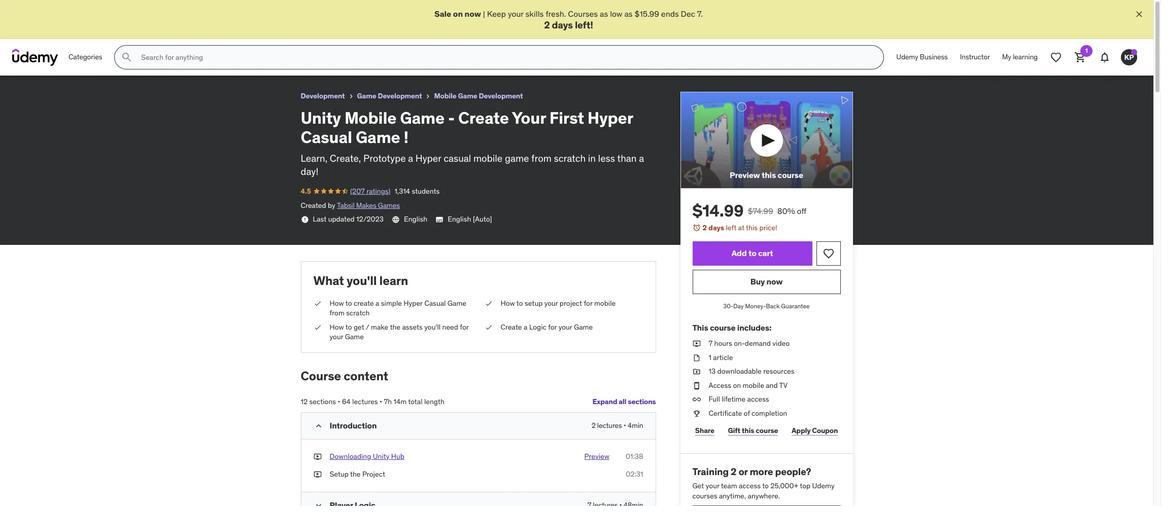 Task type: describe. For each thing, give the bounding box(es) containing it.
course language image
[[392, 216, 400, 224]]

from inside the how to create a simple hyper casual game from scratch
[[330, 309, 345, 318]]

learn,
[[301, 152, 328, 164]]

first for unity mobile game - create your first hyper casual game ! learn, create, prototype a hyper casual mobile game from scratch in less than a day!
[[550, 108, 584, 128]]

course for preview this course
[[778, 170, 804, 180]]

simple
[[381, 299, 402, 308]]

1 vertical spatial this
[[747, 224, 758, 233]]

categories button
[[62, 45, 108, 70]]

|
[[483, 9, 485, 19]]

on for access on mobile and tv
[[734, 381, 742, 390]]

share button
[[693, 421, 718, 442]]

team
[[721, 482, 738, 491]]

1 horizontal spatial for
[[549, 323, 557, 332]]

xsmall image for how to setup your project for mobile
[[485, 299, 493, 309]]

ends
[[662, 9, 679, 19]]

prototype
[[364, 152, 406, 164]]

create for unity mobile game - create your first hyper casual game ! learn, create, prototype a hyper casual mobile game from scratch in less than a day!
[[459, 108, 509, 128]]

12
[[301, 398, 308, 407]]

money-
[[746, 303, 766, 310]]

- for unity mobile game - create your first hyper casual game ! learn, create, prototype a hyper casual mobile game from scratch in less than a day!
[[448, 108, 455, 128]]

how for how to setup your project for mobile
[[501, 299, 515, 308]]

gift
[[728, 427, 741, 436]]

project
[[363, 470, 385, 480]]

casual for unity mobile game - create your first hyper casual game ! learn, create, prototype a hyper casual mobile game from scratch in less than a day!
[[301, 127, 352, 148]]

1 horizontal spatial •
[[380, 398, 382, 407]]

notifications image
[[1099, 51, 1112, 64]]

more
[[750, 466, 774, 478]]

of
[[744, 409, 750, 418]]

development inside mobile game development link
[[479, 92, 523, 101]]

to for get
[[346, 323, 352, 332]]

downloadable
[[718, 367, 762, 376]]

courses
[[568, 9, 598, 19]]

25,000+
[[771, 482, 799, 491]]

course content
[[301, 369, 388, 384]]

cart
[[759, 249, 774, 259]]

1 for 1
[[1086, 47, 1089, 54]]

full lifetime access
[[709, 395, 770, 404]]

casual
[[444, 152, 471, 164]]

length
[[424, 398, 445, 407]]

xsmall image for certificate of completion
[[693, 409, 701, 419]]

1 article
[[709, 353, 733, 362]]

unity inside button
[[373, 452, 390, 461]]

setup the project
[[330, 470, 385, 480]]

the inside how to get / make the assets you'll need for your game
[[390, 323, 401, 332]]

buy
[[751, 277, 765, 287]]

from inside unity mobile game - create your first hyper casual game ! learn, create, prototype a hyper casual mobile game from scratch in less than a day!
[[532, 152, 552, 164]]

xsmall image left setup
[[314, 470, 322, 480]]

anytime,
[[720, 492, 747, 501]]

preview for preview
[[585, 452, 610, 461]]

80%
[[778, 206, 796, 217]]

1 horizontal spatial days
[[709, 224, 725, 233]]

introduction
[[330, 421, 377, 431]]

full
[[709, 395, 721, 404]]

downloading unity hub button
[[330, 452, 405, 462]]

2 vertical spatial mobile
[[743, 381, 765, 390]]

mobile for unity mobile game - create your first hyper casual game ! learn, create, prototype a hyper casual mobile game from scratch in less than a day!
[[345, 108, 397, 128]]

2 days left at this price!
[[703, 224, 778, 233]]

last
[[313, 215, 327, 224]]

a right prototype
[[408, 152, 413, 164]]

your inside how to get / make the assets you'll need for your game
[[330, 333, 343, 342]]

english for english
[[404, 215, 428, 224]]

02:31
[[626, 470, 644, 480]]

categories
[[69, 53, 102, 62]]

xsmall image right game development link on the left
[[424, 93, 432, 101]]

gift this course link
[[726, 421, 781, 442]]

small image
[[314, 421, 324, 431]]

get
[[693, 482, 705, 491]]

unity mobile game - create your first hyper casual game ! learn, create, prototype a hyper casual mobile game from scratch in less than a day!
[[301, 108, 644, 178]]

tabsil
[[337, 201, 355, 210]]

sections inside dropdown button
[[628, 398, 656, 407]]

a inside the how to create a simple hyper casual game from scratch
[[376, 299, 380, 308]]

1 as from the left
[[600, 9, 608, 19]]

or
[[739, 466, 748, 478]]

a right than
[[639, 152, 644, 164]]

total
[[408, 398, 423, 407]]

game development
[[357, 92, 422, 101]]

course for gift this course
[[756, 427, 779, 436]]

2 inside training 2 or more people? get your team access to 25,000+ top udemy courses anytime, anywhere.
[[731, 466, 737, 478]]

casual inside the how to create a simple hyper casual game from scratch
[[425, 299, 446, 308]]

keep
[[487, 9, 506, 19]]

coupon
[[813, 427, 838, 436]]

you have alerts image
[[1132, 49, 1138, 55]]

xsmall image for how to create a simple hyper casual game from scratch
[[314, 299, 322, 309]]

2 inside sale on now | keep your skills fresh. courses as low as $15.99 ends dec 7. 2 days left!
[[544, 19, 550, 31]]

game inside how to get / make the assets you'll need for your game
[[345, 333, 364, 342]]

anywhere.
[[748, 492, 781, 501]]

less
[[598, 152, 616, 164]]

unity for unity mobile game - create your first hyper casual game ! learn, create, prototype a hyper casual mobile game from scratch in less than a day!
[[301, 108, 341, 128]]

1 vertical spatial lectures
[[598, 421, 622, 430]]

• for 12
[[338, 398, 341, 407]]

alarm image
[[693, 224, 701, 232]]

xsmall image for create a logic for your game
[[485, 323, 493, 333]]

english for english [auto]
[[448, 215, 471, 224]]

this course includes:
[[693, 323, 772, 333]]

development link
[[301, 90, 345, 103]]

scratch inside the how to create a simple hyper casual game from scratch
[[346, 309, 370, 318]]

create for unity mobile game - create your first hyper casual game !
[[88, 5, 114, 15]]

certificate
[[709, 409, 742, 418]]

0 vertical spatial access
[[748, 395, 770, 404]]

unity mobile game - create your first hyper casual game !
[[8, 5, 233, 15]]

get
[[354, 323, 364, 332]]

development inside game development link
[[378, 92, 422, 101]]

apply coupon
[[792, 427, 838, 436]]

2 lectures • 4min
[[592, 421, 644, 430]]

xsmall image for 7 hours on-demand video
[[693, 339, 701, 349]]

to for setup
[[517, 299, 523, 308]]

tabsil makes games link
[[337, 201, 400, 210]]

add
[[732, 249, 747, 259]]

1 for 1 article
[[709, 353, 712, 362]]

logic
[[529, 323, 547, 332]]

xsmall image for access on mobile and tv
[[693, 381, 701, 391]]

gift this course
[[728, 427, 779, 436]]

course
[[301, 369, 341, 384]]

buy now
[[751, 277, 783, 287]]

hub
[[391, 452, 405, 461]]

downloading
[[330, 452, 371, 461]]

your inside sale on now | keep your skills fresh. courses as low as $15.99 ends dec 7. 2 days left!
[[508, 9, 524, 19]]

7h 14m
[[384, 398, 407, 407]]

• for 2
[[624, 421, 627, 430]]

close image
[[1135, 9, 1145, 19]]

demand
[[745, 339, 771, 348]]

udemy inside training 2 or more people? get your team access to 25,000+ top udemy courses anytime, anywhere.
[[813, 482, 835, 491]]

learning
[[1014, 53, 1038, 62]]

[auto]
[[473, 215, 492, 224]]

setup
[[330, 470, 349, 480]]

01:38
[[626, 452, 644, 461]]

how to get / make the assets you'll need for your game
[[330, 323, 469, 342]]

preview for preview this course
[[730, 170, 760, 180]]

0 vertical spatial you'll
[[347, 273, 377, 289]]



Task type: locate. For each thing, give the bounding box(es) containing it.
project
[[560, 299, 582, 308]]

1 horizontal spatial 1
[[1086, 47, 1089, 54]]

0 horizontal spatial !
[[231, 5, 233, 15]]

13 downloadable resources
[[709, 367, 795, 376]]

2 down expand
[[592, 421, 596, 430]]

casual for unity mobile game - create your first hyper casual game !
[[178, 5, 204, 15]]

1 vertical spatial you'll
[[425, 323, 441, 332]]

0 horizontal spatial •
[[338, 398, 341, 407]]

unity
[[8, 5, 29, 15], [301, 108, 341, 128], [373, 452, 390, 461]]

1 horizontal spatial your
[[512, 108, 546, 128]]

udemy
[[897, 53, 919, 62], [813, 482, 835, 491]]

1 horizontal spatial english
[[448, 215, 471, 224]]

0 horizontal spatial now
[[465, 9, 481, 19]]

1 vertical spatial mobile
[[595, 299, 616, 308]]

course inside button
[[778, 170, 804, 180]]

xsmall image left 7
[[693, 339, 701, 349]]

1,314
[[395, 187, 410, 196]]

left!
[[575, 19, 593, 31]]

2 horizontal spatial mobile
[[743, 381, 765, 390]]

your up submit search icon
[[115, 5, 132, 15]]

share
[[696, 427, 715, 436]]

0 horizontal spatial your
[[115, 5, 132, 15]]

0 horizontal spatial sections
[[310, 398, 336, 407]]

0 horizontal spatial you'll
[[347, 273, 377, 289]]

xsmall image down what
[[314, 299, 322, 309]]

wishlist image
[[823, 248, 835, 260]]

day!
[[301, 166, 319, 178]]

0 vertical spatial scratch
[[554, 152, 586, 164]]

your inside training 2 or more people? get your team access to 25,000+ top udemy courses anytime, anywhere.
[[706, 482, 720, 491]]

now left |
[[465, 9, 481, 19]]

to left get
[[346, 323, 352, 332]]

your inside unity mobile game - create your first hyper casual game ! learn, create, prototype a hyper casual mobile game from scratch in less than a day!
[[512, 108, 546, 128]]

hours
[[715, 339, 733, 348]]

preview this course button
[[681, 92, 853, 189]]

1 horizontal spatial scratch
[[554, 152, 586, 164]]

access inside training 2 or more people? get your team access to 25,000+ top udemy courses anytime, anywhere.
[[739, 482, 761, 491]]

7.
[[698, 9, 703, 19]]

skills
[[526, 9, 544, 19]]

from
[[532, 152, 552, 164], [330, 309, 345, 318]]

0 horizontal spatial scratch
[[346, 309, 370, 318]]

0 horizontal spatial on
[[453, 9, 463, 19]]

make
[[371, 323, 389, 332]]

2 development from the left
[[378, 92, 422, 101]]

1 link
[[1069, 45, 1093, 70]]

learn
[[380, 273, 408, 289]]

! inside unity mobile game - create your first hyper casual game ! learn, create, prototype a hyper casual mobile game from scratch in less than a day!
[[404, 127, 409, 148]]

1 english from the left
[[404, 215, 428, 224]]

your up course content
[[330, 333, 343, 342]]

your up game on the left of the page
[[512, 108, 546, 128]]

wishlist image
[[1051, 51, 1063, 64]]

(207
[[350, 187, 365, 196]]

1 horizontal spatial -
[[448, 108, 455, 128]]

this right gift
[[742, 427, 755, 436]]

instructor link
[[955, 45, 997, 70]]

1 horizontal spatial the
[[390, 323, 401, 332]]

0 vertical spatial lectures
[[353, 398, 378, 407]]

last updated 12/2023
[[313, 215, 384, 224]]

and
[[766, 381, 778, 390]]

udemy inside udemy business link
[[897, 53, 919, 62]]

1 horizontal spatial as
[[625, 9, 633, 19]]

xsmall image left 'full'
[[693, 395, 701, 405]]

scratch left in
[[554, 152, 586, 164]]

1 horizontal spatial now
[[767, 277, 783, 287]]

this up $74.99
[[762, 170, 777, 180]]

1 horizontal spatial casual
[[301, 127, 352, 148]]

1 vertical spatial scratch
[[346, 309, 370, 318]]

udemy right top
[[813, 482, 835, 491]]

the right setup
[[350, 470, 361, 480]]

all
[[619, 398, 627, 407]]

• left 64
[[338, 398, 341, 407]]

1 vertical spatial first
[[550, 108, 584, 128]]

game
[[505, 152, 529, 164]]

from down what
[[330, 309, 345, 318]]

0 vertical spatial mobile
[[30, 5, 57, 15]]

0 horizontal spatial 1
[[709, 353, 712, 362]]

english right course language image
[[404, 215, 428, 224]]

0 vertical spatial create
[[88, 5, 114, 15]]

create up categories
[[88, 5, 114, 15]]

1 vertical spatial udemy
[[813, 482, 835, 491]]

1 vertical spatial from
[[330, 309, 345, 318]]

$14.99 $74.99 80% off
[[693, 201, 807, 222]]

days down fresh.
[[552, 19, 573, 31]]

this for preview
[[762, 170, 777, 180]]

how for how to create a simple hyper casual game from scratch
[[330, 299, 344, 308]]

1 vertical spatial mobile
[[434, 92, 457, 101]]

access
[[748, 395, 770, 404], [739, 482, 761, 491]]

to for create
[[346, 299, 352, 308]]

now inside sale on now | keep your skills fresh. courses as low as $15.99 ends dec 7. 2 days left!
[[465, 9, 481, 19]]

! for unity mobile game - create your first hyper casual game !
[[231, 5, 233, 15]]

on-
[[734, 339, 745, 348]]

udemy business link
[[891, 45, 955, 70]]

create down mobile game development link
[[459, 108, 509, 128]]

1 left notifications icon
[[1086, 47, 1089, 54]]

how down what
[[330, 299, 344, 308]]

1 horizontal spatial !
[[404, 127, 409, 148]]

0 vertical spatial course
[[778, 170, 804, 180]]

my learning
[[1003, 53, 1038, 62]]

• left 7h 14m on the bottom left of page
[[380, 398, 382, 407]]

days left 'left'
[[709, 224, 725, 233]]

0 horizontal spatial udemy
[[813, 482, 835, 491]]

a right create
[[376, 299, 380, 308]]

courses
[[693, 492, 718, 501]]

0 vertical spatial udemy
[[897, 53, 919, 62]]

first inside unity mobile game - create your first hyper casual game ! learn, create, prototype a hyper casual mobile game from scratch in less than a day!
[[550, 108, 584, 128]]

0 horizontal spatial casual
[[178, 5, 204, 15]]

0 horizontal spatial from
[[330, 309, 345, 318]]

0 vertical spatial casual
[[178, 5, 204, 15]]

now inside the buy now button
[[767, 277, 783, 287]]

xsmall image left last
[[301, 216, 309, 224]]

udemy image
[[12, 49, 58, 66]]

what
[[314, 273, 344, 289]]

on inside sale on now | keep your skills fresh. courses as low as $15.99 ends dec 7. 2 days left!
[[453, 9, 463, 19]]

to left create
[[346, 299, 352, 308]]

2 vertical spatial mobile
[[345, 108, 397, 128]]

on up full lifetime access
[[734, 381, 742, 390]]

xsmall image
[[347, 93, 355, 101], [301, 216, 309, 224], [693, 353, 701, 363], [693, 367, 701, 377], [314, 452, 322, 462], [314, 470, 322, 480]]

add to cart
[[732, 249, 774, 259]]

2 as from the left
[[625, 9, 633, 19]]

2 down fresh.
[[544, 19, 550, 31]]

this
[[693, 323, 709, 333]]

to inside button
[[749, 249, 757, 259]]

scratch
[[554, 152, 586, 164], [346, 309, 370, 318]]

0 vertical spatial unity
[[8, 5, 29, 15]]

3 development from the left
[[479, 92, 523, 101]]

as right "low"
[[625, 9, 633, 19]]

2 horizontal spatial for
[[584, 299, 593, 308]]

1 horizontal spatial lectures
[[598, 421, 622, 430]]

- up categories
[[83, 5, 86, 15]]

on right sale
[[453, 9, 463, 19]]

to left cart
[[749, 249, 757, 259]]

0 horizontal spatial mobile
[[30, 5, 57, 15]]

0 horizontal spatial development
[[301, 92, 345, 101]]

expand
[[593, 398, 618, 407]]

2 horizontal spatial development
[[479, 92, 523, 101]]

certificate of completion
[[709, 409, 788, 418]]

0 horizontal spatial -
[[83, 5, 86, 15]]

shopping cart with 1 item image
[[1075, 51, 1087, 64]]

xsmall image
[[424, 93, 432, 101], [314, 299, 322, 309], [485, 299, 493, 309], [314, 323, 322, 333], [485, 323, 493, 333], [693, 339, 701, 349], [693, 381, 701, 391], [693, 395, 701, 405], [693, 409, 701, 419]]

you'll left need at left
[[425, 323, 441, 332]]

instructor
[[961, 53, 991, 62]]

how for how to get / make the assets you'll need for your game
[[330, 323, 344, 332]]

1 vertical spatial days
[[709, 224, 725, 233]]

1 horizontal spatial preview
[[730, 170, 760, 180]]

game
[[59, 5, 81, 15], [206, 5, 229, 15], [357, 92, 377, 101], [458, 92, 478, 101], [400, 108, 445, 128], [356, 127, 401, 148], [448, 299, 467, 308], [574, 323, 593, 332], [345, 333, 364, 342]]

hyper inside the how to create a simple hyper casual game from scratch
[[404, 299, 423, 308]]

course up 80%
[[778, 170, 804, 180]]

back
[[766, 303, 780, 310]]

days inside sale on now | keep your skills fresh. courses as low as $15.99 ends dec 7. 2 days left!
[[552, 19, 573, 31]]

-
[[83, 5, 86, 15], [448, 108, 455, 128]]

submit search image
[[121, 51, 133, 64]]

create a logic for your game
[[501, 323, 593, 332]]

first for unity mobile game - create your first hyper casual game !
[[134, 5, 152, 15]]

2 vertical spatial course
[[756, 427, 779, 436]]

your down "project" on the bottom of page
[[559, 323, 573, 332]]

0 vertical spatial preview
[[730, 170, 760, 180]]

how inside how to get / make the assets you'll need for your game
[[330, 323, 344, 332]]

how left setup
[[501, 299, 515, 308]]

now right buy
[[767, 277, 783, 287]]

expand all sections
[[593, 398, 656, 407]]

(207 ratings)
[[350, 187, 391, 196]]

lectures right 64
[[353, 398, 378, 407]]

training
[[693, 466, 729, 478]]

2 horizontal spatial mobile
[[434, 92, 457, 101]]

0 horizontal spatial the
[[350, 470, 361, 480]]

0 vertical spatial mobile
[[474, 152, 503, 164]]

buy now button
[[693, 270, 841, 295]]

casual inside unity mobile game - create your first hyper casual game ! learn, create, prototype a hyper casual mobile game from scratch in less than a day!
[[301, 127, 352, 148]]

on for sale on now | keep your skills fresh. courses as low as $15.99 ends dec 7. 2 days left!
[[453, 9, 463, 19]]

0 horizontal spatial days
[[552, 19, 573, 31]]

to inside how to get / make the assets you'll need for your game
[[346, 323, 352, 332]]

mobile inside unity mobile game - create your first hyper casual game ! learn, create, prototype a hyper casual mobile game from scratch in less than a day!
[[474, 152, 503, 164]]

0 vertical spatial !
[[231, 5, 233, 15]]

scratch inside unity mobile game - create your first hyper casual game ! learn, create, prototype a hyper casual mobile game from scratch in less than a day!
[[554, 152, 586, 164]]

0 vertical spatial now
[[465, 9, 481, 19]]

0 horizontal spatial lectures
[[353, 398, 378, 407]]

0 vertical spatial -
[[83, 5, 86, 15]]

- down mobile game development link
[[448, 108, 455, 128]]

0 horizontal spatial mobile
[[474, 152, 503, 164]]

xsmall image up share
[[693, 409, 701, 419]]

english right closed captions icon at the left
[[448, 215, 471, 224]]

development
[[301, 92, 345, 101], [378, 92, 422, 101], [479, 92, 523, 101]]

sections right all
[[628, 398, 656, 407]]

your up courses
[[706, 482, 720, 491]]

1 horizontal spatial development
[[378, 92, 422, 101]]

1 vertical spatial !
[[404, 127, 409, 148]]

your
[[115, 5, 132, 15], [512, 108, 546, 128]]

lectures down expand
[[598, 421, 622, 430]]

unity up udemy image
[[8, 5, 29, 15]]

create inside unity mobile game - create your first hyper casual game ! learn, create, prototype a hyper casual mobile game from scratch in less than a day!
[[459, 108, 509, 128]]

2 vertical spatial this
[[742, 427, 755, 436]]

0 vertical spatial on
[[453, 9, 463, 19]]

in
[[588, 152, 596, 164]]

mobile down 13 downloadable resources
[[743, 381, 765, 390]]

game inside the how to create a simple hyper casual game from scratch
[[448, 299, 467, 308]]

1 horizontal spatial mobile
[[595, 299, 616, 308]]

7 hours on-demand video
[[709, 339, 790, 348]]

1 vertical spatial unity
[[301, 108, 341, 128]]

for right need at left
[[460, 323, 469, 332]]

0 horizontal spatial preview
[[585, 452, 610, 461]]

how left get
[[330, 323, 344, 332]]

unity inside unity mobile game - create your first hyper casual game ! learn, create, prototype a hyper casual mobile game from scratch in less than a day!
[[301, 108, 341, 128]]

1 vertical spatial course
[[710, 323, 736, 333]]

1 vertical spatial -
[[448, 108, 455, 128]]

mobile right "project" on the bottom of page
[[595, 299, 616, 308]]

english
[[404, 215, 428, 224], [448, 215, 471, 224]]

udemy left business
[[897, 53, 919, 62]]

fresh.
[[546, 9, 566, 19]]

1 vertical spatial on
[[734, 381, 742, 390]]

xsmall image left setup
[[485, 299, 493, 309]]

1 horizontal spatial sections
[[628, 398, 656, 407]]

kp
[[1125, 53, 1135, 62]]

top
[[800, 482, 811, 491]]

scratch down create
[[346, 309, 370, 318]]

access down or at bottom right
[[739, 482, 761, 491]]

1 vertical spatial your
[[512, 108, 546, 128]]

1,314 students
[[395, 187, 440, 196]]

create left logic
[[501, 323, 522, 332]]

this inside button
[[762, 170, 777, 180]]

0 vertical spatial from
[[532, 152, 552, 164]]

makes
[[356, 201, 377, 210]]

xsmall image left get
[[314, 323, 322, 333]]

you'll inside how to get / make the assets you'll need for your game
[[425, 323, 441, 332]]

as
[[600, 9, 608, 19], [625, 9, 633, 19]]

- inside unity mobile game - create your first hyper casual game ! learn, create, prototype a hyper casual mobile game from scratch in less than a day!
[[448, 108, 455, 128]]

to inside training 2 or more people? get your team access to 25,000+ top udemy courses anytime, anywhere.
[[763, 482, 769, 491]]

for inside how to get / make the assets you'll need for your game
[[460, 323, 469, 332]]

1 vertical spatial the
[[350, 470, 361, 480]]

to left setup
[[517, 299, 523, 308]]

access
[[709, 381, 732, 390]]

your left the skills at left top
[[508, 9, 524, 19]]

access on mobile and tv
[[709, 381, 788, 390]]

you'll up create
[[347, 273, 377, 289]]

your for unity mobile game - create your first hyper casual game ! learn, create, prototype a hyper casual mobile game from scratch in less than a day!
[[512, 108, 546, 128]]

2 english from the left
[[448, 215, 471, 224]]

unity left hub
[[373, 452, 390, 461]]

tv
[[780, 381, 788, 390]]

course up hours
[[710, 323, 736, 333]]

training 2 or more people? get your team access to 25,000+ top udemy courses anytime, anywhere.
[[693, 466, 835, 501]]

this right at
[[747, 224, 758, 233]]

mobile inside unity mobile game - create your first hyper casual game ! learn, create, prototype a hyper casual mobile game from scratch in less than a day!
[[345, 108, 397, 128]]

create
[[88, 5, 114, 15], [459, 108, 509, 128], [501, 323, 522, 332]]

mobile
[[474, 152, 503, 164], [595, 299, 616, 308], [743, 381, 765, 390]]

xsmall image right need at left
[[485, 323, 493, 333]]

1 vertical spatial 1
[[709, 353, 712, 362]]

- for unity mobile game - create your first hyper casual game !
[[83, 5, 86, 15]]

preview up $14.99 $74.99 80% off
[[730, 170, 760, 180]]

xsmall image for full lifetime access
[[693, 395, 701, 405]]

1 vertical spatial create
[[459, 108, 509, 128]]

as left "low"
[[600, 9, 608, 19]]

small image
[[314, 501, 324, 507]]

2 horizontal spatial casual
[[425, 299, 446, 308]]

to inside the how to create a simple hyper casual game from scratch
[[346, 299, 352, 308]]

the
[[390, 323, 401, 332], [350, 470, 361, 480]]

1 vertical spatial access
[[739, 482, 761, 491]]

created by tabsil makes games
[[301, 201, 400, 210]]

lifetime
[[722, 395, 746, 404]]

2 right alarm image
[[703, 224, 707, 233]]

/
[[366, 323, 370, 332]]

1 horizontal spatial from
[[532, 152, 552, 164]]

your for unity mobile game - create your first hyper casual game !
[[115, 5, 132, 15]]

1 horizontal spatial unity
[[301, 108, 341, 128]]

unity for unity mobile game - create your first hyper casual game !
[[8, 5, 29, 15]]

for right logic
[[549, 323, 557, 332]]

0 vertical spatial 1
[[1086, 47, 1089, 54]]

xsmall image down small image
[[314, 452, 322, 462]]

1 horizontal spatial first
[[550, 108, 584, 128]]

0 vertical spatial first
[[134, 5, 152, 15]]

at
[[739, 224, 745, 233]]

7
[[709, 339, 713, 348]]

• left 4min
[[624, 421, 627, 430]]

expand all sections button
[[593, 392, 656, 413]]

sections right 12
[[310, 398, 336, 407]]

2 vertical spatial create
[[501, 323, 522, 332]]

0 horizontal spatial for
[[460, 323, 469, 332]]

game development link
[[357, 90, 422, 103]]

! for unity mobile game - create your first hyper casual game ! learn, create, prototype a hyper casual mobile game from scratch in less than a day!
[[404, 127, 409, 148]]

preview down the 2 lectures • 4min
[[585, 452, 610, 461]]

1 vertical spatial casual
[[301, 127, 352, 148]]

xsmall image left 13
[[693, 367, 701, 377]]

1 development from the left
[[301, 92, 345, 101]]

to
[[749, 249, 757, 259], [346, 299, 352, 308], [517, 299, 523, 308], [346, 323, 352, 332], [763, 482, 769, 491]]

30-day money-back guarantee
[[724, 303, 810, 310]]

unity down development link
[[301, 108, 341, 128]]

sale
[[435, 9, 452, 19]]

0 vertical spatial your
[[115, 5, 132, 15]]

preview inside button
[[730, 170, 760, 180]]

from right game on the left of the page
[[532, 152, 552, 164]]

0 horizontal spatial unity
[[8, 5, 29, 15]]

to for cart
[[749, 249, 757, 259]]

a left logic
[[524, 323, 528, 332]]

4.5
[[301, 187, 311, 196]]

2 vertical spatial casual
[[425, 299, 446, 308]]

the right make
[[390, 323, 401, 332]]

course down completion
[[756, 427, 779, 436]]

closed captions image
[[436, 216, 444, 224]]

mobile left game on the left of the page
[[474, 152, 503, 164]]

to up anywhere. on the right bottom
[[763, 482, 769, 491]]

0 horizontal spatial as
[[600, 9, 608, 19]]

by
[[328, 201, 336, 210]]

how to setup your project for mobile
[[501, 299, 616, 308]]

xsmall image left 1 article
[[693, 353, 701, 363]]

1 left article at right bottom
[[709, 353, 712, 362]]

access down access on mobile and tv
[[748, 395, 770, 404]]

2 left or at bottom right
[[731, 466, 737, 478]]

2 vertical spatial unity
[[373, 452, 390, 461]]

article
[[714, 353, 733, 362]]

this for gift
[[742, 427, 755, 436]]

0 horizontal spatial english
[[404, 215, 428, 224]]

xsmall image left access
[[693, 381, 701, 391]]

xsmall image for how to get / make the assets you'll need for your game
[[314, 323, 322, 333]]

how inside the how to create a simple hyper casual game from scratch
[[330, 299, 344, 308]]

mobile for unity mobile game - create your first hyper casual game !
[[30, 5, 57, 15]]

xsmall image right development link
[[347, 93, 355, 101]]

what you'll learn
[[314, 273, 408, 289]]

your right setup
[[545, 299, 558, 308]]

1 horizontal spatial on
[[734, 381, 742, 390]]

setup
[[525, 299, 543, 308]]

for right "project" on the bottom of page
[[584, 299, 593, 308]]

0 vertical spatial this
[[762, 170, 777, 180]]

kp link
[[1118, 45, 1142, 70]]

how to create a simple hyper casual game from scratch
[[330, 299, 467, 318]]

Search for anything text field
[[139, 49, 872, 66]]

create,
[[330, 152, 361, 164]]



Task type: vqa. For each thing, say whether or not it's contained in the screenshot.
companies
no



